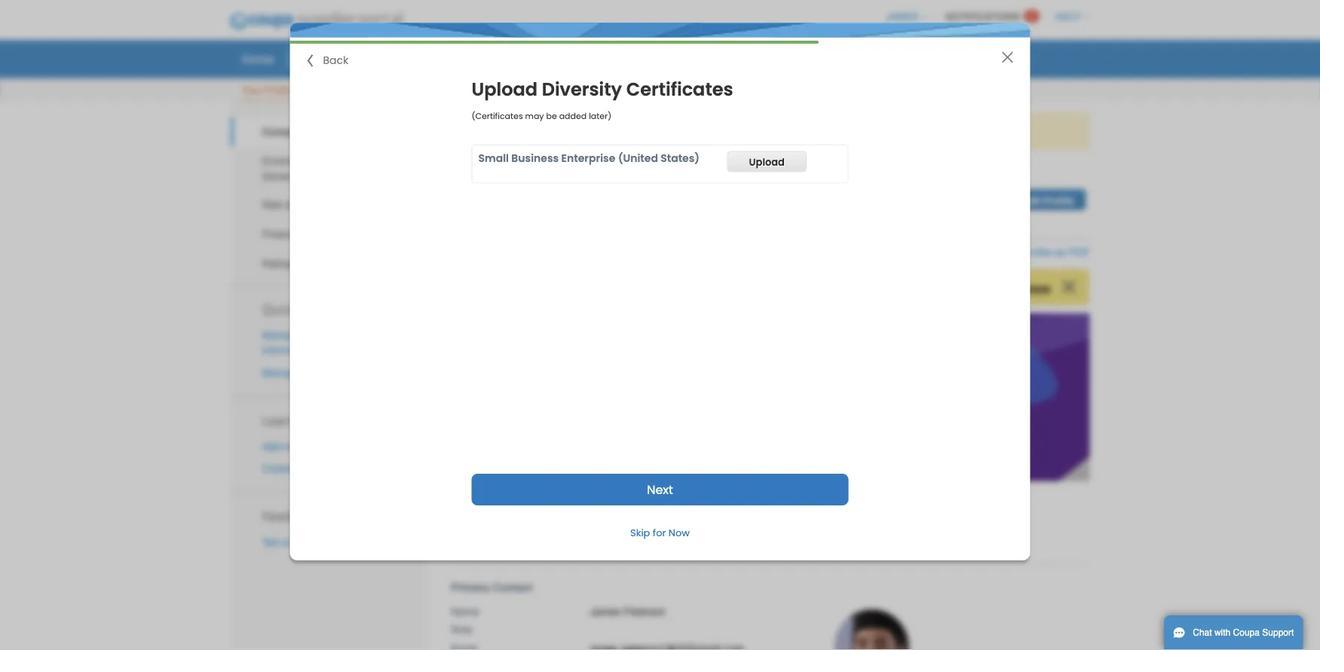 Task type: describe. For each thing, give the bounding box(es) containing it.
complete your profile to get discovered by coupa buyers that are looking for items in your category. alert
[[451, 112, 1090, 150]]

center
[[317, 412, 357, 429]]

manage for manage legal entities
[[262, 367, 300, 379]]

sourcing link
[[849, 48, 915, 70]]

risk & compliance link
[[230, 191, 428, 220]]

& inside environmental, social, governance & diversity
[[323, 170, 330, 182]]

items
[[857, 125, 882, 137]]

close image
[[1063, 280, 1076, 293]]

profile progress
[[848, 172, 924, 184]]

by
[[684, 125, 695, 137]]

create a discoverable profile link
[[262, 463, 396, 475]]

complete for complete your profile to get discovered by coupa buyers that are looking for items in your category.
[[497, 125, 542, 137]]

back
[[323, 53, 349, 68]]

1 your from the left
[[545, 125, 566, 137]]

environmental,
[[262, 155, 332, 167]]

edit
[[1023, 195, 1041, 206]]

22602
[[546, 535, 575, 547]]

(certificates
[[472, 110, 523, 122]]

environmental, social, governance & diversity link
[[230, 146, 428, 191]]

& for references
[[301, 258, 308, 270]]

(certificates may be added later)
[[472, 110, 612, 122]]

references
[[311, 258, 365, 270]]

financial performance
[[262, 228, 368, 240]]

profile inside alert
[[569, 125, 597, 137]]

283 creekside lane, winchester, virginia, 22602 united states link
[[546, 520, 742, 547]]

support inside premium support link
[[437, 84, 472, 96]]

complete your profile to get discovered by coupa buyers that are looking for items in your category.
[[497, 125, 962, 137]]

small
[[479, 151, 509, 166]]

(united
[[618, 151, 658, 166]]

enterprise
[[562, 151, 616, 166]]

lane,
[[617, 520, 643, 532]]

tell
[[262, 537, 278, 549]]

parent
[[835, 499, 868, 511]]

process
[[1013, 283, 1051, 294]]

manage payment information link
[[262, 330, 344, 357]]

business performance link
[[708, 48, 846, 70]]

role
[[451, 625, 473, 637]]

james inside banner
[[527, 183, 589, 208]]

certificates
[[627, 77, 733, 102]]

complete for complete process
[[965, 283, 1010, 294]]

contact
[[493, 582, 533, 594]]

james peterson image
[[451, 166, 511, 228]]

you
[[320, 537, 337, 549]]

skip for now
[[631, 527, 690, 540]]

tell us what you think button
[[262, 535, 362, 550]]

business for doing business as 283 creekside lane, winchester, virginia, 22602 united states
[[484, 499, 531, 511]]

add-ons
[[928, 51, 971, 66]]

states)
[[661, 151, 700, 166]]

with
[[1215, 628, 1231, 639]]

back button
[[308, 53, 349, 69]]

coupa inside button
[[1234, 628, 1260, 639]]

doing business as 283 creekside lane, winchester, virginia, 22602 united states
[[451, 499, 742, 547]]

us
[[281, 537, 292, 549]]

premium
[[395, 84, 435, 96]]

diversity inside environmental, social, governance & diversity
[[332, 170, 373, 182]]

add more customers link
[[262, 441, 359, 453]]

states
[[611, 535, 641, 547]]

are
[[787, 125, 802, 137]]

discovered
[[630, 125, 681, 137]]

0 horizontal spatial profile
[[368, 463, 396, 475]]

next
[[647, 482, 673, 498]]

1 vertical spatial james peterson
[[590, 606, 666, 618]]

profile for download profile as pdf
[[1022, 246, 1052, 258]]

james peterson inside banner
[[527, 183, 680, 208]]

legal
[[303, 367, 325, 379]]

skip
[[631, 527, 650, 540]]

now
[[669, 527, 690, 540]]

think
[[340, 537, 362, 549]]

add-
[[928, 51, 952, 66]]

for inside alert
[[842, 125, 854, 137]]

upload for upload diversity certificates
[[472, 77, 538, 102]]

your profile link
[[241, 81, 293, 101]]

profile down coupa supplier portal 'image'
[[296, 51, 331, 66]]

social,
[[335, 155, 367, 167]]

risk & compliance
[[262, 199, 351, 211]]

james peterson banner
[[446, 166, 1106, 565]]

looking
[[805, 125, 839, 137]]

winchester,
[[646, 520, 701, 532]]

primary contact image
[[834, 610, 910, 651]]

primary
[[451, 582, 490, 594]]

upload diversity certificates
[[472, 77, 733, 102]]

skip for now button
[[618, 521, 702, 546]]

customers
[[311, 441, 359, 453]]

chat with coupa support
[[1193, 628, 1294, 639]]

ultimate
[[790, 499, 832, 511]]

pdf
[[1069, 246, 1090, 258]]

support inside the chat with coupa support button
[[1263, 628, 1294, 639]]

download profile as pdf button
[[972, 245, 1090, 260]]

business performance
[[718, 51, 836, 66]]

financial performance link
[[230, 220, 428, 249]]

company profile
[[262, 126, 346, 138]]

learning center
[[262, 412, 357, 429]]

setup
[[994, 51, 1025, 66]]

to
[[600, 125, 609, 137]]

more
[[284, 441, 308, 453]]

is
[[778, 499, 787, 511]]

quick
[[262, 301, 296, 318]]



Task type: locate. For each thing, give the bounding box(es) containing it.
edit profile
[[1023, 195, 1075, 206]]

tell us what you think
[[262, 537, 362, 549]]

0 horizontal spatial diversity
[[332, 170, 373, 182]]

0 vertical spatial support
[[437, 84, 472, 96]]

profile right edit
[[1044, 195, 1075, 206]]

feedback
[[262, 508, 319, 525]]

2 manage from the top
[[262, 367, 300, 379]]

a
[[297, 463, 303, 475]]

0 vertical spatial upload
[[472, 77, 538, 102]]

performance inside business performance link
[[768, 51, 836, 66]]

1 vertical spatial manage
[[262, 367, 300, 379]]

ratings
[[262, 258, 298, 270]]

diversity inside dialog
[[542, 77, 622, 102]]

1 vertical spatial for
[[653, 527, 666, 540]]

complete inside "link"
[[965, 283, 1010, 294]]

1 manage from the top
[[262, 330, 300, 342]]

manage up information
[[262, 330, 300, 342]]

& up compliance
[[323, 170, 330, 182]]

risk
[[262, 199, 283, 211]]

profile inside button
[[1022, 246, 1052, 258]]

diversity down social,
[[332, 170, 373, 182]]

0 vertical spatial for
[[842, 125, 854, 137]]

1 vertical spatial diversity
[[332, 170, 373, 182]]

1 horizontal spatial &
[[301, 258, 308, 270]]

& right ratings
[[301, 258, 308, 270]]

upload diversity certificates dialog
[[290, 23, 1098, 561]]

1 vertical spatial &
[[286, 199, 293, 211]]

added
[[559, 110, 587, 122]]

2 vertical spatial business
[[484, 499, 531, 511]]

0 vertical spatial &
[[323, 170, 330, 182]]

profile for edit profile
[[1044, 195, 1075, 206]]

1 vertical spatial profile
[[368, 463, 396, 475]]

0 horizontal spatial james
[[527, 183, 589, 208]]

upload down complete your profile to get discovered by coupa buyers that are looking for items in your category. alert
[[749, 155, 785, 169]]

1 horizontal spatial for
[[842, 125, 854, 137]]

peterson
[[595, 183, 680, 208], [624, 606, 666, 618]]

complete down download
[[965, 283, 1010, 294]]

1 vertical spatial upload
[[749, 155, 785, 169]]

home link
[[232, 48, 284, 70]]

0 vertical spatial james
[[527, 183, 589, 208]]

peterson down (united at the top
[[595, 183, 680, 208]]

create
[[262, 463, 294, 475]]

diversity up 'added'
[[542, 77, 622, 102]]

1 horizontal spatial diversity
[[542, 77, 622, 102]]

support right premium
[[437, 84, 472, 96]]

1 vertical spatial coupa
[[1234, 628, 1260, 639]]

progress bar inside upload diversity certificates dialog
[[290, 41, 819, 44]]

setup link
[[984, 48, 1034, 70]]

coupa right with
[[1234, 628, 1260, 639]]

for left items
[[842, 125, 854, 137]]

business inside upload diversity certificates dialog
[[512, 151, 559, 166]]

performance for financial performance
[[307, 228, 368, 240]]

complete inside alert
[[497, 125, 542, 137]]

0 horizontal spatial performance
[[307, 228, 368, 240]]

0 vertical spatial manage
[[262, 330, 300, 342]]

0 vertical spatial performance
[[768, 51, 836, 66]]

peterson down states
[[624, 606, 666, 618]]

profile for company profile
[[313, 126, 346, 138]]

0 horizontal spatial for
[[653, 527, 666, 540]]

0 vertical spatial profile
[[569, 125, 597, 137]]

1 vertical spatial complete
[[965, 283, 1010, 294]]

1 vertical spatial james
[[590, 606, 621, 618]]

performance up the are
[[768, 51, 836, 66]]

performance inside financial performance link
[[307, 228, 368, 240]]

coupa supplier portal image
[[219, 2, 413, 40]]

1 horizontal spatial your
[[896, 125, 917, 137]]

business up certificates
[[718, 51, 765, 66]]

company profile link
[[230, 117, 428, 146]]

complete process
[[965, 283, 1051, 294]]

1 horizontal spatial coupa
[[1234, 628, 1260, 639]]

diversity
[[542, 77, 622, 102], [332, 170, 373, 182]]

1 horizontal spatial performance
[[768, 51, 836, 66]]

profile
[[296, 51, 331, 66], [264, 84, 292, 96], [313, 126, 346, 138], [848, 172, 878, 184], [1044, 195, 1075, 206], [1022, 246, 1052, 258]]

chat with coupa support button
[[1164, 616, 1303, 651]]

ratings & references
[[262, 258, 365, 270]]

upload up (certificates
[[472, 77, 538, 102]]

business for small business enterprise (united states)
[[512, 151, 559, 166]]

2 vertical spatial &
[[301, 258, 308, 270]]

0 horizontal spatial support
[[437, 84, 472, 96]]

1 vertical spatial business
[[512, 151, 559, 166]]

support
[[437, 84, 472, 96], [1263, 628, 1294, 639]]

progress
[[881, 172, 924, 184]]

discoverable
[[305, 463, 365, 475]]

be
[[546, 110, 557, 122]]

complete down 'may'
[[497, 125, 542, 137]]

james down united at the left bottom
[[590, 606, 621, 618]]

add-ons link
[[918, 48, 981, 70]]

upload inside button
[[749, 155, 785, 169]]

support right with
[[1263, 628, 1294, 639]]

1 horizontal spatial support
[[1263, 628, 1294, 639]]

james peterson down small business enterprise (united states)
[[527, 183, 680, 208]]

profile down 'added'
[[569, 125, 597, 137]]

for right "skip"
[[653, 527, 666, 540]]

business left as
[[484, 499, 531, 511]]

create a discoverable profile
[[262, 463, 396, 475]]

0 vertical spatial coupa
[[698, 125, 729, 137]]

manage inside the manage payment information
[[262, 330, 300, 342]]

your down be
[[545, 125, 566, 137]]

name
[[451, 606, 479, 618]]

ons
[[952, 51, 971, 66]]

manage payment information
[[262, 330, 344, 357]]

next button
[[472, 474, 849, 506]]

283
[[546, 520, 563, 532]]

profile right 'discoverable'
[[368, 463, 396, 475]]

business right small
[[512, 151, 559, 166]]

small business enterprise (united states)
[[479, 151, 700, 166]]

manage for manage payment information
[[262, 330, 300, 342]]

as
[[1055, 246, 1066, 258]]

download profile as pdf
[[972, 246, 1090, 258]]

for inside button
[[653, 527, 666, 540]]

business inside doing business as 283 creekside lane, winchester, virginia, 22602 united states
[[484, 499, 531, 511]]

2 your from the left
[[896, 125, 917, 137]]

your
[[242, 84, 262, 96]]

1 horizontal spatial james
[[590, 606, 621, 618]]

may
[[525, 110, 544, 122]]

in
[[885, 125, 893, 137]]

add
[[262, 441, 281, 453]]

1 vertical spatial peterson
[[624, 606, 666, 618]]

progress bar
[[290, 41, 819, 44]]

buyers
[[732, 125, 764, 137]]

0 horizontal spatial complete
[[497, 125, 542, 137]]

0 horizontal spatial coupa
[[698, 125, 729, 137]]

manage down information
[[262, 367, 300, 379]]

as
[[534, 499, 547, 511]]

1 vertical spatial performance
[[307, 228, 368, 240]]

compliance
[[296, 199, 351, 211]]

profile left progress
[[848, 172, 878, 184]]

your right in
[[896, 125, 917, 137]]

quick links
[[262, 301, 329, 318]]

coupa right by
[[698, 125, 729, 137]]

sourcing
[[859, 51, 905, 66]]

coupa
[[698, 125, 729, 137], [1234, 628, 1260, 639]]

0 horizontal spatial your
[[545, 125, 566, 137]]

environmental, social, governance & diversity
[[262, 155, 373, 182]]

premium support
[[395, 84, 472, 96]]

your
[[545, 125, 566, 137], [896, 125, 917, 137]]

profile link
[[287, 48, 340, 70]]

0 vertical spatial peterson
[[595, 183, 680, 208]]

learning
[[262, 412, 314, 429]]

get
[[612, 125, 627, 137]]

united
[[578, 535, 608, 547]]

manage legal entities link
[[262, 367, 362, 379]]

0 horizontal spatial upload
[[472, 77, 538, 102]]

business inside business performance link
[[718, 51, 765, 66]]

profile left as
[[1022, 246, 1052, 258]]

0 vertical spatial james peterson
[[527, 183, 680, 208]]

category.
[[920, 125, 962, 137]]

performance up references
[[307, 228, 368, 240]]

performance for business performance
[[768, 51, 836, 66]]

0 horizontal spatial &
[[286, 199, 293, 211]]

business
[[718, 51, 765, 66], [512, 151, 559, 166], [484, 499, 531, 511]]

chat
[[1193, 628, 1212, 639]]

download
[[972, 246, 1019, 258]]

your profile
[[242, 84, 292, 96]]

& right the risk
[[286, 199, 293, 211]]

0 vertical spatial complete
[[497, 125, 542, 137]]

governance
[[262, 170, 320, 182]]

complete process link
[[451, 269, 1090, 306]]

doing
[[451, 499, 481, 511]]

profile right 'your'
[[264, 84, 292, 96]]

2 horizontal spatial &
[[323, 170, 330, 182]]

coupa inside alert
[[698, 125, 729, 137]]

is ultimate parent
[[778, 499, 868, 511]]

0 vertical spatial diversity
[[542, 77, 622, 102]]

1 vertical spatial support
[[1263, 628, 1294, 639]]

upload for upload
[[749, 155, 785, 169]]

1 horizontal spatial complete
[[965, 283, 1010, 294]]

1 horizontal spatial profile
[[569, 125, 597, 137]]

creekside
[[566, 520, 614, 532]]

premium support link
[[395, 81, 472, 101]]

profile up social,
[[313, 126, 346, 138]]

peterson inside banner
[[595, 183, 680, 208]]

background image
[[451, 314, 1090, 482]]

profile for your profile
[[264, 84, 292, 96]]

close image
[[1002, 51, 1014, 63]]

what
[[295, 537, 317, 549]]

primary contact
[[451, 582, 533, 594]]

0 vertical spatial business
[[718, 51, 765, 66]]

1 horizontal spatial upload
[[749, 155, 785, 169]]

payment
[[303, 330, 344, 342]]

james down enterprise
[[527, 183, 589, 208]]

james peterson down states
[[590, 606, 666, 618]]

& for compliance
[[286, 199, 293, 211]]



Task type: vqa. For each thing, say whether or not it's contained in the screenshot.
Complete in the alert
yes



